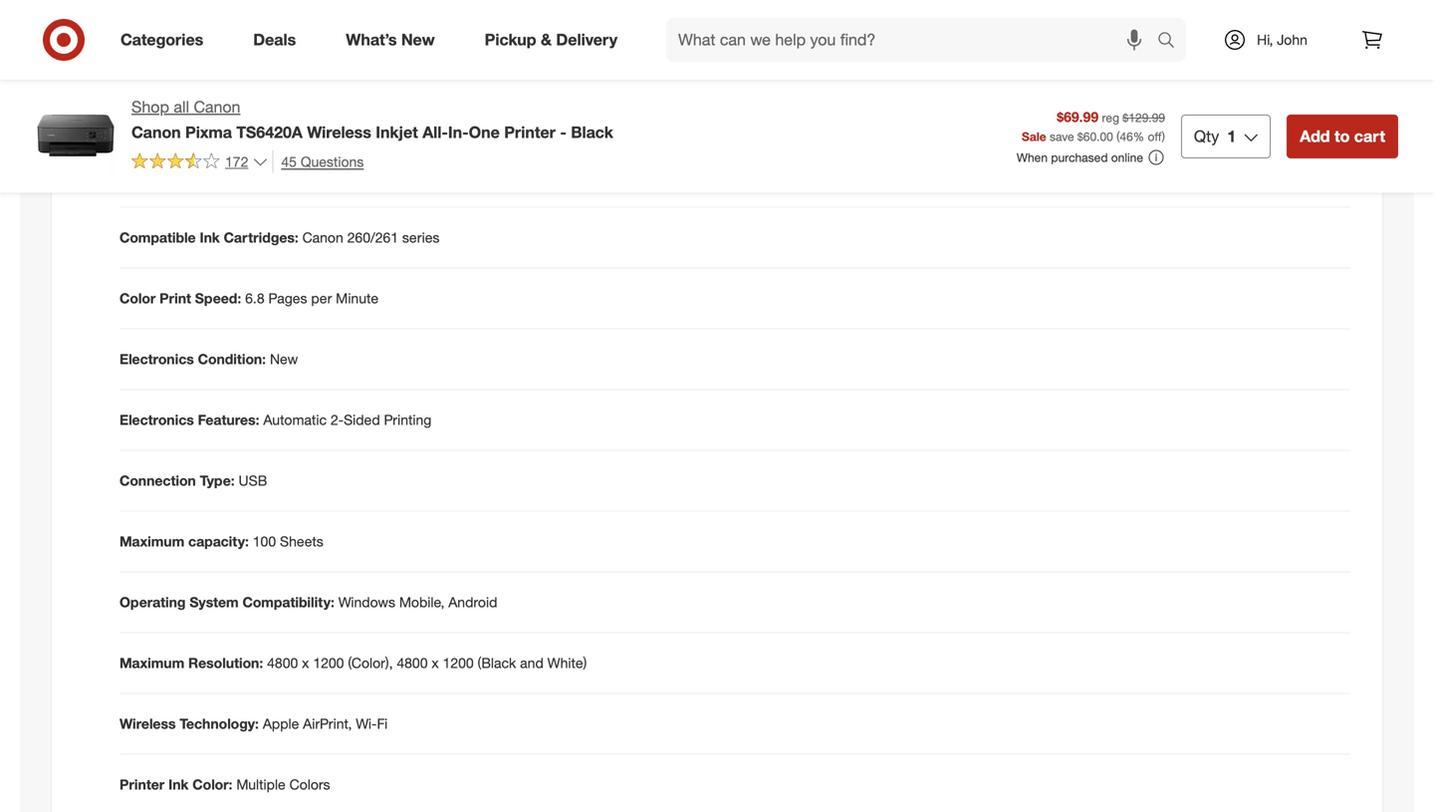 Task type: describe. For each thing, give the bounding box(es) containing it.
purchased
[[1052, 150, 1108, 165]]

172
[[225, 153, 248, 170]]

features:
[[198, 411, 260, 429]]

connection type: usb
[[120, 472, 267, 489]]

1
[[1228, 126, 1237, 146]]

1 vertical spatial printer
[[120, 776, 165, 793]]

add to cart button
[[1288, 114, 1399, 158]]

12.5
[[365, 47, 392, 64]]

print for b&w
[[155, 168, 187, 186]]

0 vertical spatial canon
[[194, 97, 241, 117]]

printer ink color: multiple colors
[[120, 776, 330, 793]]

windows
[[339, 594, 396, 611]]

save
[[1050, 129, 1075, 144]]

all-
[[423, 122, 448, 142]]

sided
[[344, 411, 380, 429]]

what's
[[346, 30, 397, 49]]

60.00
[[1084, 129, 1114, 144]]

series
[[402, 229, 440, 246]]

minute for 13 pages per minute
[[328, 168, 371, 186]]

(
[[1117, 129, 1120, 144]]

printer inside shop all canon canon pixma ts6420a wireless inkjet all-in-one printer - black
[[504, 122, 556, 142]]

per for 6.8 pages per minute
[[311, 290, 332, 307]]

b&w print speed: 13 pages per minute
[[120, 168, 371, 186]]

questions
[[301, 153, 364, 170]]

2-
[[331, 411, 344, 429]]

system
[[190, 594, 239, 611]]

technology:
[[180, 715, 259, 733]]

inkjet
[[376, 122, 418, 142]]

one
[[469, 122, 500, 142]]

-
[[560, 122, 567, 142]]

maximum for maximum capacity: 100 sheets
[[120, 533, 185, 550]]

when purchased online
[[1017, 150, 1144, 165]]

all
[[174, 97, 189, 117]]

color print speed: 6.8 pages per minute
[[120, 290, 379, 307]]

electronics for electronics features: automatic 2-sided printing
[[120, 411, 194, 429]]

white)
[[548, 654, 587, 672]]

maximum for maximum resolution: 4800 x 1200 (color), 4800 x 1200 (black and white)
[[120, 654, 185, 672]]

45
[[281, 153, 297, 170]]

and
[[520, 654, 544, 672]]

search button
[[1149, 18, 1197, 66]]

%
[[1134, 129, 1145, 144]]

shop all canon canon pixma ts6420a wireless inkjet all-in-one printer - black
[[132, 97, 614, 142]]

(w)
[[441, 47, 462, 64]]

pickup & delivery link
[[468, 18, 643, 62]]

airprint,
[[303, 715, 352, 733]]

hi,
[[1258, 31, 1274, 48]]

260/261
[[347, 229, 399, 246]]

shop
[[132, 97, 169, 117]]

online
[[1112, 150, 1144, 165]]

color
[[120, 290, 156, 307]]

1 4800 from the left
[[267, 654, 298, 672]]

categories link
[[104, 18, 228, 62]]

compatible
[[120, 229, 196, 246]]

pages for 6.8
[[269, 290, 307, 307]]

45 questions link
[[272, 150, 364, 173]]

x left the (black
[[432, 654, 439, 672]]

6.8
[[245, 290, 265, 307]]

wi-
[[356, 715, 377, 733]]

resolution:
[[188, 654, 263, 672]]

condition:
[[198, 350, 266, 368]]

speed: for color print speed:
[[195, 290, 241, 307]]

what's new link
[[329, 18, 460, 62]]

46
[[1120, 129, 1134, 144]]

qty 1
[[1195, 126, 1237, 146]]

electronics condition: new
[[120, 350, 298, 368]]

canon for ink
[[303, 229, 344, 246]]

x right (w)
[[466, 47, 473, 64]]

compatibility:
[[243, 594, 335, 611]]

type:
[[200, 472, 235, 489]]

(d)
[[553, 47, 570, 64]]

)
[[1163, 129, 1166, 144]]

sheets
[[280, 533, 324, 550]]

hi, john
[[1258, 31, 1308, 48]]

13
[[241, 168, 256, 186]]

dimensions (overall): 5.9 inches (h) x 12.5 inches (w) x 15.9 inches (d)
[[120, 47, 570, 64]]

pixma
[[185, 122, 232, 142]]

ink for compatible
[[200, 229, 220, 246]]

colors
[[290, 776, 330, 793]]

$69.99
[[1057, 108, 1099, 125]]

(h)
[[332, 47, 350, 64]]

usb
[[239, 472, 267, 489]]

weight:
[[120, 107, 169, 125]]

mobile,
[[399, 594, 445, 611]]

compatible ink cartridges: canon 260/261 series
[[120, 229, 440, 246]]

cart
[[1355, 126, 1386, 146]]



Task type: vqa. For each thing, say whether or not it's contained in the screenshot.
the right new
yes



Task type: locate. For each thing, give the bounding box(es) containing it.
(color),
[[348, 654, 393, 672]]

inches
[[287, 47, 328, 64], [396, 47, 437, 64], [508, 47, 549, 64]]

per right the '6.8' at top left
[[311, 290, 332, 307]]

1 horizontal spatial inches
[[396, 47, 437, 64]]

1 vertical spatial per
[[311, 290, 332, 307]]

ink left 'cartridges:'
[[200, 229, 220, 246]]

speed: left the '6.8' at top left
[[195, 290, 241, 307]]

1 vertical spatial ink
[[168, 776, 189, 793]]

0 vertical spatial pages
[[260, 168, 299, 186]]

15.9
[[477, 47, 504, 64]]

$69.99 reg $129.99 sale save $ 60.00 ( 46 % off )
[[1022, 108, 1166, 144]]

electronics
[[120, 350, 194, 368], [120, 411, 194, 429]]

color:
[[193, 776, 233, 793]]

1 vertical spatial canon
[[132, 122, 181, 142]]

image of canon pixma ts6420a wireless inkjet all-in-one printer - black image
[[36, 96, 116, 175]]

0 vertical spatial print
[[155, 168, 187, 186]]

wireless inside shop all canon canon pixma ts6420a wireless inkjet all-in-one printer - black
[[307, 122, 372, 142]]

b&w
[[120, 168, 151, 186]]

1 inches from the left
[[287, 47, 328, 64]]

0 horizontal spatial printer
[[120, 776, 165, 793]]

(overall):
[[201, 47, 260, 64]]

pickup & delivery
[[485, 30, 618, 49]]

cartridges:
[[224, 229, 299, 246]]

1 vertical spatial new
[[270, 350, 298, 368]]

2 4800 from the left
[[397, 654, 428, 672]]

print right b&w
[[155, 168, 187, 186]]

capacity:
[[188, 533, 249, 550]]

search
[[1149, 32, 1197, 51]]

$129.99
[[1123, 110, 1166, 125]]

1200 left '(color),'
[[313, 654, 344, 672]]

pickup
[[485, 30, 537, 49]]

1 horizontal spatial 4800
[[397, 654, 428, 672]]

1 horizontal spatial ink
[[200, 229, 220, 246]]

per right 45
[[303, 168, 324, 186]]

0 horizontal spatial inches
[[287, 47, 328, 64]]

1 electronics from the top
[[120, 350, 194, 368]]

1 vertical spatial electronics
[[120, 411, 194, 429]]

0 vertical spatial electronics
[[120, 350, 194, 368]]

categories
[[121, 30, 203, 49]]

print for color
[[160, 290, 191, 307]]

ink for printer
[[168, 776, 189, 793]]

multiple
[[236, 776, 286, 793]]

0 vertical spatial wireless
[[307, 122, 372, 142]]

fi
[[377, 715, 388, 733]]

in-
[[448, 122, 469, 142]]

4800 right the resolution:
[[267, 654, 298, 672]]

canon for all
[[132, 122, 181, 142]]

2 horizontal spatial canon
[[303, 229, 344, 246]]

dimensions
[[120, 47, 198, 64]]

automatic
[[263, 411, 327, 429]]

ink left color:
[[168, 776, 189, 793]]

0 vertical spatial minute
[[328, 168, 371, 186]]

1 horizontal spatial printer
[[504, 122, 556, 142]]

1 vertical spatial print
[[160, 290, 191, 307]]

0 vertical spatial speed:
[[191, 168, 237, 186]]

pages for 13
[[260, 168, 299, 186]]

minute for 6.8 pages per minute
[[336, 290, 379, 307]]

pages right the '6.8' at top left
[[269, 290, 307, 307]]

operating
[[120, 594, 186, 611]]

0 vertical spatial new
[[401, 30, 435, 49]]

new left (w)
[[401, 30, 435, 49]]

minute down shop all canon canon pixma ts6420a wireless inkjet all-in-one printer - black
[[328, 168, 371, 186]]

wireless
[[307, 122, 372, 142], [120, 715, 176, 733]]

0 horizontal spatial new
[[270, 350, 298, 368]]

1200 left the (black
[[443, 654, 474, 672]]

speed:
[[191, 168, 237, 186], [195, 290, 241, 307]]

android
[[449, 594, 498, 611]]

new right condition:
[[270, 350, 298, 368]]

4800
[[267, 654, 298, 672], [397, 654, 428, 672]]

4800 right '(color),'
[[397, 654, 428, 672]]

1 vertical spatial pages
[[269, 290, 307, 307]]

pages right '13'
[[260, 168, 299, 186]]

0 horizontal spatial 1200
[[313, 654, 344, 672]]

0 horizontal spatial 4800
[[267, 654, 298, 672]]

connection
[[120, 472, 196, 489]]

wireless up questions on the left of page
[[307, 122, 372, 142]]

sale
[[1022, 129, 1047, 144]]

canon up pixma
[[194, 97, 241, 117]]

x right (h)
[[354, 47, 361, 64]]

wireless left technology:
[[120, 715, 176, 733]]

0 vertical spatial maximum
[[120, 533, 185, 550]]

x
[[354, 47, 361, 64], [466, 47, 473, 64], [302, 654, 309, 672], [432, 654, 439, 672]]

add
[[1301, 126, 1331, 146]]

john
[[1278, 31, 1308, 48]]

ink
[[200, 229, 220, 246], [168, 776, 189, 793]]

2 horizontal spatial inches
[[508, 47, 549, 64]]

electronics features: automatic 2-sided printing
[[120, 411, 432, 429]]

1200
[[313, 654, 344, 672], [443, 654, 474, 672]]

1 vertical spatial speed:
[[195, 290, 241, 307]]

pounds
[[204, 107, 251, 125]]

printer left color:
[[120, 776, 165, 793]]

inches left (d)
[[508, 47, 549, 64]]

maximum up the operating
[[120, 533, 185, 550]]

print
[[155, 168, 187, 186], [160, 290, 191, 307]]

electronics down color
[[120, 350, 194, 368]]

45 questions
[[281, 153, 364, 170]]

1 1200 from the left
[[313, 654, 344, 672]]

0 horizontal spatial wireless
[[120, 715, 176, 733]]

$
[[1078, 129, 1084, 144]]

per for 13 pages per minute
[[303, 168, 324, 186]]

1 maximum from the top
[[120, 533, 185, 550]]

when
[[1017, 150, 1048, 165]]

print right color
[[160, 290, 191, 307]]

electronics up connection
[[120, 411, 194, 429]]

new
[[401, 30, 435, 49], [270, 350, 298, 368]]

(black
[[478, 654, 516, 672]]

0 horizontal spatial ink
[[168, 776, 189, 793]]

x down operating system compatibility: windows mobile, android
[[302, 654, 309, 672]]

add to cart
[[1301, 126, 1386, 146]]

inches left (h)
[[287, 47, 328, 64]]

canon left 260/261
[[303, 229, 344, 246]]

pages
[[260, 168, 299, 186], [269, 290, 307, 307]]

wireless technology: apple airprint, wi-fi
[[120, 715, 388, 733]]

electronics for electronics condition: new
[[120, 350, 194, 368]]

172 link
[[132, 150, 268, 175]]

delivery
[[556, 30, 618, 49]]

2 electronics from the top
[[120, 411, 194, 429]]

minute down 260/261
[[336, 290, 379, 307]]

what's new
[[346, 30, 435, 49]]

2 inches from the left
[[396, 47, 437, 64]]

0 vertical spatial ink
[[200, 229, 220, 246]]

canon
[[194, 97, 241, 117], [132, 122, 181, 142], [303, 229, 344, 246]]

0 vertical spatial per
[[303, 168, 324, 186]]

qty
[[1195, 126, 1220, 146]]

1 horizontal spatial 1200
[[443, 654, 474, 672]]

black
[[571, 122, 614, 142]]

canon down shop
[[132, 122, 181, 142]]

ts6420a
[[237, 122, 303, 142]]

printing
[[384, 411, 432, 429]]

1 horizontal spatial wireless
[[307, 122, 372, 142]]

speed: for b&w print speed:
[[191, 168, 237, 186]]

1 horizontal spatial canon
[[194, 97, 241, 117]]

1 vertical spatial minute
[[336, 290, 379, 307]]

0 horizontal spatial canon
[[132, 122, 181, 142]]

deals
[[253, 30, 296, 49]]

1 vertical spatial maximum
[[120, 654, 185, 672]]

minute
[[328, 168, 371, 186], [336, 290, 379, 307]]

maximum down the operating
[[120, 654, 185, 672]]

2 maximum from the top
[[120, 654, 185, 672]]

printer
[[504, 122, 556, 142], [120, 776, 165, 793]]

1 vertical spatial wireless
[[120, 715, 176, 733]]

deals link
[[236, 18, 321, 62]]

2 1200 from the left
[[443, 654, 474, 672]]

operating system compatibility: windows mobile, android
[[120, 594, 498, 611]]

3 inches from the left
[[508, 47, 549, 64]]

inches left (w)
[[396, 47, 437, 64]]

1 horizontal spatial new
[[401, 30, 435, 49]]

to
[[1335, 126, 1351, 146]]

printer left "-"
[[504, 122, 556, 142]]

weight: 13.8 pounds
[[120, 107, 251, 125]]

What can we help you find? suggestions appear below search field
[[667, 18, 1163, 62]]

2 vertical spatial canon
[[303, 229, 344, 246]]

maximum capacity: 100 sheets
[[120, 533, 324, 550]]

per
[[303, 168, 324, 186], [311, 290, 332, 307]]

&
[[541, 30, 552, 49]]

speed: left '13'
[[191, 168, 237, 186]]

5.9
[[264, 47, 283, 64]]

100
[[253, 533, 276, 550]]

0 vertical spatial printer
[[504, 122, 556, 142]]



